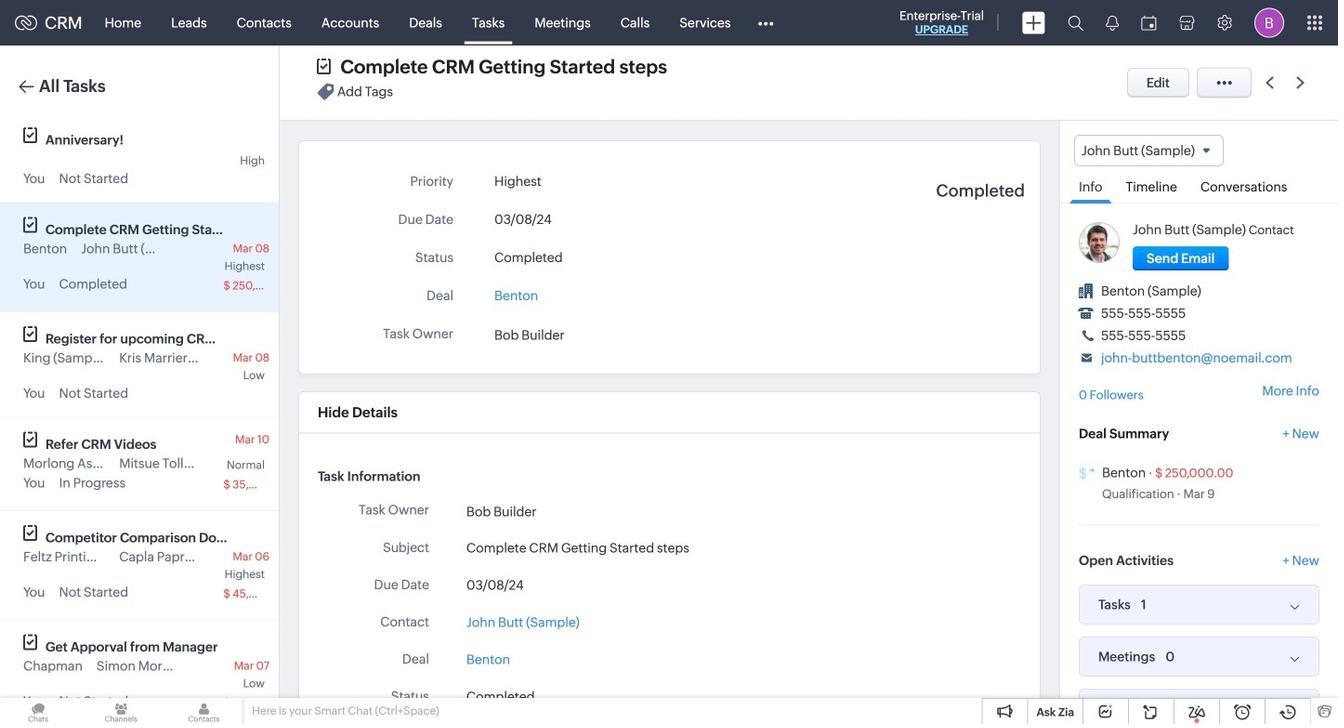 Task type: locate. For each thing, give the bounding box(es) containing it.
contacts image
[[166, 698, 242, 724]]

create menu element
[[1011, 0, 1057, 45]]

signals image
[[1106, 15, 1119, 31]]

None button
[[1133, 246, 1229, 271]]

channels image
[[83, 698, 159, 724]]

profile image
[[1255, 8, 1285, 38]]

None field
[[1074, 135, 1224, 167]]

create menu image
[[1022, 12, 1046, 34]]

Other Modules field
[[746, 8, 786, 38]]

previous record image
[[1266, 77, 1274, 89]]



Task type: describe. For each thing, give the bounding box(es) containing it.
calendar image
[[1141, 15, 1157, 30]]

signals element
[[1095, 0, 1130, 46]]

search image
[[1068, 15, 1084, 31]]

chats image
[[0, 698, 76, 724]]

search element
[[1057, 0, 1095, 46]]

logo image
[[15, 15, 37, 30]]

next record image
[[1297, 77, 1309, 89]]

profile element
[[1244, 0, 1296, 45]]



